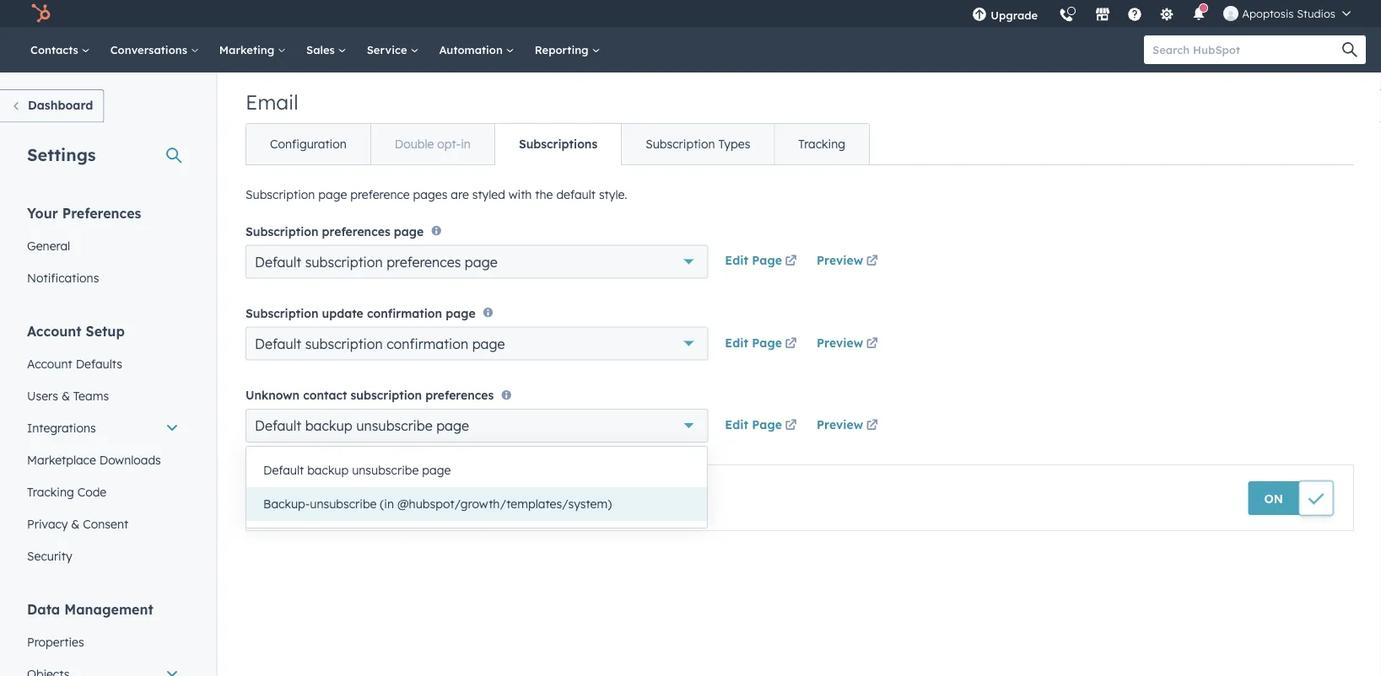 Task type: locate. For each thing, give the bounding box(es) containing it.
unsubscribe
[[356, 418, 433, 435], [352, 463, 419, 478], [310, 497, 377, 512]]

edit page link for default subscription confirmation page
[[725, 334, 800, 354]]

link opens in a new window image
[[785, 252, 797, 272], [785, 256, 797, 268], [785, 338, 797, 350], [866, 416, 878, 436]]

unsubscribe left (in
[[310, 497, 377, 512]]

edit
[[725, 253, 749, 268], [725, 335, 749, 350], [725, 417, 749, 432]]

backup up send
[[307, 463, 349, 478]]

1 vertical spatial &
[[71, 517, 80, 532]]

subscription for confirmation
[[305, 336, 383, 352]]

subscription down the update
[[305, 336, 383, 352]]

0 vertical spatial subscription
[[305, 253, 383, 270]]

subscriptions
[[519, 137, 598, 151]]

edit page for default subscription preferences page
[[725, 253, 782, 268]]

& right users
[[61, 389, 70, 403]]

3 page from the top
[[752, 417, 782, 432]]

0 vertical spatial backup
[[305, 418, 352, 435]]

1 vertical spatial preview link
[[817, 334, 881, 354]]

0 horizontal spatial &
[[61, 389, 70, 403]]

2 page from the top
[[752, 335, 782, 350]]

are
[[451, 187, 469, 202]]

confirmation for update
[[367, 306, 442, 321]]

edit page link for default subscription preferences page
[[725, 252, 800, 272]]

3 edit page from the top
[[725, 417, 782, 432]]

3 preview link from the top
[[817, 416, 881, 436]]

confirmation up default subscription confirmation page
[[367, 306, 442, 321]]

service link
[[357, 27, 429, 73]]

0 vertical spatial &
[[61, 389, 70, 403]]

subscription down default subscription confirmation page
[[351, 388, 422, 403]]

0 vertical spatial account
[[27, 323, 82, 340]]

tracking code
[[27, 485, 107, 500]]

2 edit page from the top
[[725, 335, 782, 350]]

subscription
[[305, 253, 383, 270], [305, 336, 383, 352], [351, 388, 422, 403]]

preferences
[[322, 224, 390, 239], [387, 253, 461, 270], [425, 388, 494, 403]]

users & teams link
[[17, 380, 189, 412]]

list box
[[246, 447, 707, 528]]

apoptosis studios button
[[1214, 0, 1361, 27]]

1 edit page link from the top
[[725, 252, 800, 272]]

consent
[[83, 517, 128, 532]]

2 vertical spatial preferences
[[425, 388, 494, 403]]

1 vertical spatial page
[[752, 335, 782, 350]]

configuration link
[[246, 124, 370, 165]]

confirmation for subscription
[[387, 336, 468, 352]]

settings link
[[1149, 0, 1185, 27]]

marketplaces image
[[1095, 8, 1111, 23]]

send
[[307, 480, 338, 497]]

default up don't
[[263, 463, 304, 478]]

1 vertical spatial confirmation
[[387, 336, 468, 352]]

1 vertical spatial account
[[27, 357, 72, 371]]

your
[[317, 500, 342, 514]]

account setup
[[27, 323, 125, 340]]

0 vertical spatial confirmation
[[367, 306, 442, 321]]

subscription
[[646, 137, 715, 151], [246, 187, 315, 202], [246, 224, 319, 239], [246, 306, 319, 321]]

& for users
[[61, 389, 70, 403]]

subscription inside default subscription preferences page popup button
[[305, 253, 383, 270]]

1 vertical spatial unsubscribe
[[352, 463, 419, 478]]

backup-unsubscribe (in @hubspot/growth/templates/system) button
[[246, 488, 707, 521]]

confirmation inside popup button
[[387, 336, 468, 352]]

default inside button
[[263, 463, 304, 478]]

2 vertical spatial subscription
[[351, 388, 422, 403]]

0 vertical spatial default backup unsubscribe page
[[255, 418, 469, 435]]

tracking link
[[774, 124, 869, 165]]

teams
[[73, 389, 109, 403]]

in
[[461, 137, 471, 151]]

1 vertical spatial edit page
[[725, 335, 782, 350]]

help image
[[1128, 8, 1143, 23]]

dashboard
[[28, 98, 93, 113]]

default up unknown
[[255, 336, 301, 352]]

0 vertical spatial edit page
[[725, 253, 782, 268]]

default down subscription preferences page
[[255, 253, 301, 270]]

apoptosis studios
[[1242, 6, 1336, 20]]

preview
[[817, 253, 863, 268], [817, 335, 863, 350], [817, 417, 863, 432]]

0 vertical spatial page
[[752, 253, 782, 268]]

1 vertical spatial preview
[[817, 335, 863, 350]]

edit for default subscription preferences page
[[725, 253, 749, 268]]

automation
[[439, 43, 506, 57]]

2 edit from the top
[[725, 335, 749, 350]]

reporting
[[535, 43, 592, 57]]

default down unknown
[[255, 418, 301, 435]]

preview link for default subscription preferences page
[[817, 252, 881, 272]]

& right privacy
[[71, 517, 80, 532]]

account up account defaults
[[27, 323, 82, 340]]

0 vertical spatial preview link
[[817, 252, 881, 272]]

1 edit page from the top
[[725, 253, 782, 268]]

preview for default subscription confirmation page
[[817, 335, 863, 350]]

tracking inside account setup element
[[27, 485, 74, 500]]

3 edit from the top
[[725, 417, 749, 432]]

default backup unsubscribe page
[[255, 418, 469, 435], [263, 463, 451, 478]]

default
[[556, 187, 596, 202]]

menu
[[962, 0, 1361, 33]]

1 horizontal spatial tracking
[[799, 137, 846, 151]]

configuration
[[270, 137, 347, 151]]

1 account from the top
[[27, 323, 82, 340]]

data management
[[27, 601, 153, 618]]

preferences up default subscription preferences page
[[322, 224, 390, 239]]

preview for default subscription preferences page
[[817, 253, 863, 268]]

2 vertical spatial preview
[[817, 417, 863, 432]]

backup
[[305, 418, 352, 435], [307, 463, 349, 478]]

don't send to unengaged contacts improve your email sending quality and score.
[[267, 480, 525, 514]]

subscription types link
[[621, 124, 774, 165]]

1 vertical spatial preferences
[[387, 253, 461, 270]]

account up users
[[27, 357, 72, 371]]

security link
[[17, 540, 189, 573]]

marketing
[[219, 43, 278, 57]]

page up backup-unsubscribe (in @hubspot/growth/templates/system)
[[422, 463, 451, 478]]

unsubscribe down unknown contact subscription preferences
[[356, 418, 433, 435]]

double opt-in link
[[370, 124, 494, 165]]

0 vertical spatial edit page link
[[725, 252, 800, 272]]

2 vertical spatial edit page
[[725, 417, 782, 432]]

users
[[27, 389, 58, 403]]

edit page link
[[725, 252, 800, 272], [725, 334, 800, 354], [725, 416, 800, 436]]

help button
[[1121, 0, 1149, 27]]

&
[[61, 389, 70, 403], [71, 517, 80, 532]]

calling icon button
[[1052, 2, 1081, 27]]

2 preview from the top
[[817, 335, 863, 350]]

users & teams
[[27, 389, 109, 403]]

1 preview from the top
[[817, 253, 863, 268]]

1 horizontal spatial &
[[71, 517, 80, 532]]

tara schultz image
[[1224, 6, 1239, 21]]

2 vertical spatial unsubscribe
[[310, 497, 377, 512]]

1 vertical spatial subscription
[[305, 336, 383, 352]]

1 preview link from the top
[[817, 252, 881, 272]]

page down pages
[[394, 224, 424, 239]]

dashboard link
[[0, 89, 104, 123]]

your
[[27, 205, 58, 222]]

preview for default backup unsubscribe page
[[817, 417, 863, 432]]

settings image
[[1160, 8, 1175, 23]]

2 vertical spatial edit
[[725, 417, 749, 432]]

properties
[[27, 635, 84, 650]]

0 vertical spatial tracking
[[799, 137, 846, 151]]

3 preview from the top
[[817, 417, 863, 432]]

confirmation
[[367, 306, 442, 321], [387, 336, 468, 352]]

subscription down subscription preferences page
[[305, 253, 383, 270]]

preferences up default backup unsubscribe page popup button
[[425, 388, 494, 403]]

on
[[1265, 492, 1283, 506]]

tracking code link
[[17, 476, 189, 508]]

1 vertical spatial edit
[[725, 335, 749, 350]]

page inside button
[[422, 463, 451, 478]]

default backup unsubscribe page up to
[[263, 463, 451, 478]]

1 vertical spatial backup
[[307, 463, 349, 478]]

1 page from the top
[[752, 253, 782, 268]]

subscription inside default subscription confirmation page popup button
[[305, 336, 383, 352]]

preferences down pages
[[387, 253, 461, 270]]

default subscription confirmation page
[[255, 336, 505, 352]]

hubspot link
[[20, 3, 63, 24]]

preview link for default backup unsubscribe page
[[817, 416, 881, 436]]

2 vertical spatial preview link
[[817, 416, 881, 436]]

hubspot image
[[30, 3, 51, 24]]

1 vertical spatial tracking
[[27, 485, 74, 500]]

backup down contact
[[305, 418, 352, 435]]

0 vertical spatial edit
[[725, 253, 749, 268]]

navigation
[[246, 123, 870, 165]]

preferences
[[62, 205, 141, 222]]

1 vertical spatial edit page link
[[725, 334, 800, 354]]

unsubscribe up unengaged
[[352, 463, 419, 478]]

tracking for tracking
[[799, 137, 846, 151]]

2 account from the top
[[27, 357, 72, 371]]

page down default subscription preferences page popup button
[[472, 336, 505, 352]]

confirmation down subscription update confirmation page
[[387, 336, 468, 352]]

(in
[[380, 497, 394, 512]]

edit page
[[725, 253, 782, 268], [725, 335, 782, 350], [725, 417, 782, 432]]

page
[[318, 187, 347, 202], [394, 224, 424, 239], [465, 253, 498, 270], [446, 306, 476, 321], [472, 336, 505, 352], [436, 418, 469, 435], [422, 463, 451, 478]]

0 vertical spatial unsubscribe
[[356, 418, 433, 435]]

subscription types
[[646, 137, 750, 151]]

conversations
[[110, 43, 191, 57]]

upgrade
[[991, 8, 1038, 22]]

upgrade image
[[972, 8, 987, 23]]

0 vertical spatial preview
[[817, 253, 863, 268]]

Search HubSpot search field
[[1144, 35, 1351, 64]]

unknown contact subscription preferences
[[246, 388, 494, 403]]

subscriptions link
[[494, 124, 621, 165]]

preview link
[[817, 252, 881, 272], [817, 334, 881, 354], [817, 416, 881, 436]]

sales
[[306, 43, 338, 57]]

quality
[[426, 500, 464, 514]]

default backup unsubscribe page inside button
[[263, 463, 451, 478]]

2 preview link from the top
[[817, 334, 881, 354]]

2 vertical spatial edit page link
[[725, 416, 800, 436]]

0 horizontal spatial tracking
[[27, 485, 74, 500]]

1 edit from the top
[[725, 253, 749, 268]]

account setup element
[[17, 322, 189, 573]]

2 edit page link from the top
[[725, 334, 800, 354]]

link opens in a new window image
[[866, 252, 878, 272], [866, 256, 878, 268], [785, 334, 797, 354], [866, 334, 878, 354], [866, 338, 878, 350], [785, 416, 797, 436], [785, 420, 797, 432], [866, 420, 878, 432]]

subscription for subscription types
[[646, 137, 715, 151]]

2 vertical spatial page
[[752, 417, 782, 432]]

contacts
[[30, 43, 82, 57]]

opt-
[[437, 137, 461, 151]]

default backup unsubscribe page down unknown contact subscription preferences
[[255, 418, 469, 435]]

1 vertical spatial default backup unsubscribe page
[[263, 463, 451, 478]]

and
[[468, 500, 489, 514]]

backup-
[[263, 497, 310, 512]]

3 edit page link from the top
[[725, 416, 800, 436]]



Task type: describe. For each thing, give the bounding box(es) containing it.
notifications link
[[17, 262, 189, 294]]

the
[[535, 187, 553, 202]]

subscription for subscription update confirmation page
[[246, 306, 319, 321]]

unengaged
[[360, 480, 437, 497]]

contacts
[[441, 480, 499, 497]]

unknown
[[246, 388, 300, 403]]

marketing link
[[209, 27, 296, 73]]

account for account defaults
[[27, 357, 72, 371]]

search image
[[1343, 42, 1358, 57]]

page up subscription preferences page
[[318, 187, 347, 202]]

edit for default subscription confirmation page
[[725, 335, 749, 350]]

setup
[[86, 323, 125, 340]]

score.
[[492, 500, 525, 514]]

service
[[367, 43, 410, 57]]

defaults
[[76, 357, 122, 371]]

link opens in a new window image inside edit page link
[[785, 420, 797, 432]]

account defaults
[[27, 357, 122, 371]]

& for privacy
[[71, 517, 80, 532]]

general link
[[17, 230, 189, 262]]

email
[[345, 500, 376, 514]]

preview link for default subscription confirmation page
[[817, 334, 881, 354]]

subscription update confirmation page
[[246, 306, 476, 321]]

data
[[27, 601, 60, 618]]

automation link
[[429, 27, 525, 73]]

sending
[[379, 500, 423, 514]]

notifications
[[27, 270, 99, 285]]

sales link
[[296, 27, 357, 73]]

don't
[[267, 480, 302, 497]]

default for default backup unsubscribe page
[[255, 418, 301, 435]]

downloads
[[99, 453, 161, 467]]

properties link
[[17, 627, 189, 659]]

update
[[322, 306, 364, 321]]

menu containing apoptosis studios
[[962, 0, 1361, 33]]

data management element
[[17, 600, 189, 677]]

list box containing default backup unsubscribe page
[[246, 447, 707, 528]]

page up default backup unsubscribe page button
[[436, 418, 469, 435]]

to
[[342, 480, 356, 497]]

edit page for default subscription confirmation page
[[725, 335, 782, 350]]

integrations
[[27, 421, 96, 435]]

account for account setup
[[27, 323, 82, 340]]

privacy
[[27, 517, 68, 532]]

page for default backup unsubscribe page
[[752, 417, 782, 432]]

default backup unsubscribe page button
[[246, 454, 707, 488]]

improve
[[267, 500, 314, 514]]

integrations button
[[17, 412, 189, 444]]

navigation containing configuration
[[246, 123, 870, 165]]

subscription page preference pages are styled with the default style.
[[246, 187, 627, 202]]

apoptosis
[[1242, 6, 1294, 20]]

privacy & consent
[[27, 517, 128, 532]]

reporting link
[[525, 27, 610, 73]]

subscription for subscription preferences page
[[246, 224, 319, 239]]

studios
[[1297, 6, 1336, 20]]

management
[[64, 601, 153, 618]]

types
[[718, 137, 750, 151]]

default for default subscription preferences page
[[255, 253, 301, 270]]

calling icon image
[[1059, 8, 1074, 24]]

privacy & consent link
[[17, 508, 189, 540]]

marketplaces button
[[1085, 0, 1121, 27]]

search button
[[1334, 35, 1366, 64]]

edit page for default backup unsubscribe page
[[725, 417, 782, 432]]

preferences inside popup button
[[387, 253, 461, 270]]

@hubspot/growth/templates/system)
[[397, 497, 612, 512]]

default subscription preferences page button
[[246, 245, 708, 279]]

backup-unsubscribe (in @hubspot/growth/templates/system)
[[263, 497, 612, 512]]

your preferences
[[27, 205, 141, 222]]

contacts link
[[20, 27, 100, 73]]

notifications button
[[1185, 0, 1214, 27]]

subscription for preferences
[[305, 253, 383, 270]]

default subscription confirmation page button
[[246, 327, 708, 361]]

default backup unsubscribe page button
[[246, 409, 708, 443]]

account defaults link
[[17, 348, 189, 380]]

edit page link for default backup unsubscribe page
[[725, 416, 800, 436]]

general
[[27, 238, 70, 253]]

email
[[246, 89, 298, 115]]

unsubscribe inside popup button
[[356, 418, 433, 435]]

marketplace
[[27, 453, 96, 467]]

backup inside button
[[307, 463, 349, 478]]

page for default subscription preferences page
[[752, 253, 782, 268]]

page down styled
[[465, 253, 498, 270]]

0 vertical spatial preferences
[[322, 224, 390, 239]]

default backup unsubscribe page inside popup button
[[255, 418, 469, 435]]

page for default subscription confirmation page
[[752, 335, 782, 350]]

marketplace downloads link
[[17, 444, 189, 476]]

subscription for subscription page preference pages are styled with the default style.
[[246, 187, 315, 202]]

code
[[77, 485, 107, 500]]

double opt-in
[[395, 137, 471, 151]]

backup inside popup button
[[305, 418, 352, 435]]

edit for default backup unsubscribe page
[[725, 417, 749, 432]]

contact
[[303, 388, 347, 403]]

with
[[509, 187, 532, 202]]

notifications image
[[1192, 8, 1207, 23]]

default for default subscription confirmation page
[[255, 336, 301, 352]]

double
[[395, 137, 434, 151]]

your preferences element
[[17, 204, 189, 294]]

tracking for tracking code
[[27, 485, 74, 500]]

page up default subscription confirmation page popup button
[[446, 306, 476, 321]]

conversations link
[[100, 27, 209, 73]]

marketplace downloads
[[27, 453, 161, 467]]



Task type: vqa. For each thing, say whether or not it's contained in the screenshot.
middle the Edit
yes



